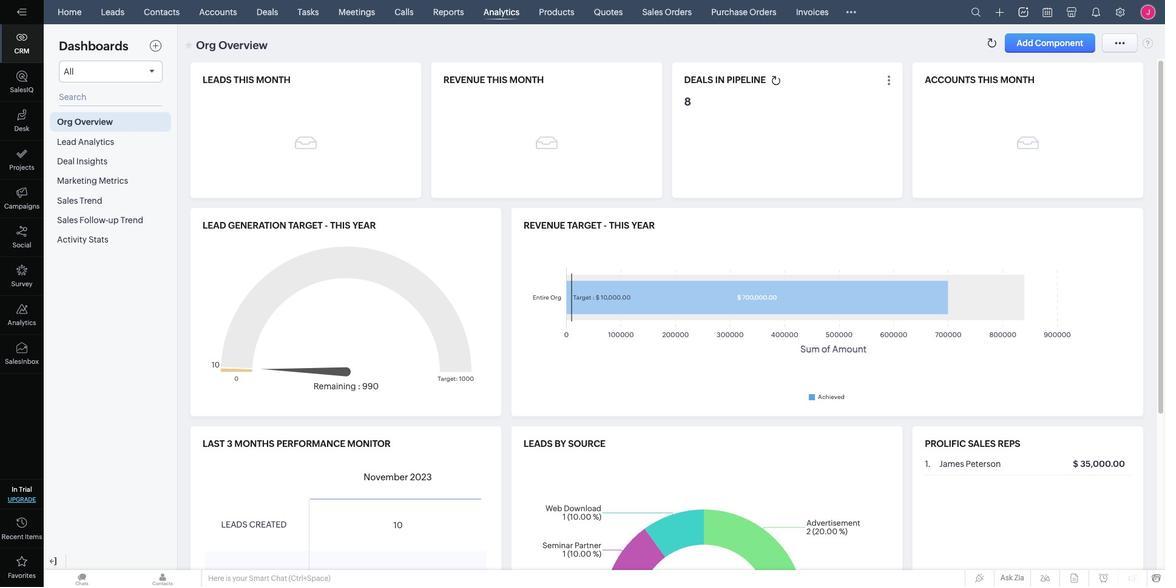 Task type: vqa. For each thing, say whether or not it's contained in the screenshot.
the left ORDERS
yes



Task type: locate. For each thing, give the bounding box(es) containing it.
accounts link
[[194, 0, 242, 24]]

analytics
[[484, 7, 520, 17], [8, 319, 36, 327]]

analytics link
[[479, 0, 525, 24], [0, 296, 44, 335]]

2 orders from the left
[[750, 7, 777, 17]]

meetings link
[[334, 0, 380, 24]]

is
[[226, 575, 231, 583]]

0 horizontal spatial analytics
[[8, 319, 36, 327]]

0 horizontal spatial orders
[[665, 7, 692, 17]]

tasks
[[298, 7, 319, 17]]

sales
[[643, 7, 663, 17]]

crm
[[14, 47, 29, 55]]

salesiq link
[[0, 63, 44, 102]]

analytics link down the survey
[[0, 296, 44, 335]]

leads
[[101, 7, 124, 17]]

crm link
[[0, 24, 44, 63]]

0 horizontal spatial analytics link
[[0, 296, 44, 335]]

analytics up salesinbox link
[[8, 319, 36, 327]]

orders
[[665, 7, 692, 17], [750, 7, 777, 17]]

chat
[[271, 575, 287, 583]]

analytics link right reports
[[479, 0, 525, 24]]

1 orders from the left
[[665, 7, 692, 17]]

survey
[[11, 280, 33, 288]]

orders for sales orders
[[665, 7, 692, 17]]

desk
[[14, 125, 29, 132]]

notifications image
[[1092, 7, 1101, 17]]

orders right sales
[[665, 7, 692, 17]]

salesinbox
[[5, 358, 39, 365]]

projects
[[9, 164, 34, 171]]

in
[[12, 486, 18, 494]]

chats image
[[44, 571, 120, 588]]

social link
[[0, 219, 44, 257]]

desk link
[[0, 102, 44, 141]]

sales motivator image
[[1019, 7, 1029, 17]]

deals link
[[252, 0, 283, 24]]

projects link
[[0, 141, 44, 180]]

1 horizontal spatial orders
[[750, 7, 777, 17]]

products
[[539, 7, 575, 17]]

orders right purchase
[[750, 7, 777, 17]]

1 horizontal spatial analytics link
[[479, 0, 525, 24]]

1 horizontal spatial analytics
[[484, 7, 520, 17]]

campaigns link
[[0, 180, 44, 219]]

upgrade
[[8, 497, 36, 503]]

analytics right reports
[[484, 7, 520, 17]]

orders for purchase orders
[[750, 7, 777, 17]]

invoices link
[[792, 0, 834, 24]]

here is your smart chat (ctrl+space)
[[208, 575, 331, 583]]

ask
[[1001, 574, 1013, 583]]

home link
[[53, 0, 87, 24]]

meetings
[[339, 7, 375, 17]]



Task type: describe. For each thing, give the bounding box(es) containing it.
marketplace image
[[1067, 7, 1077, 17]]

survey link
[[0, 257, 44, 296]]

0 vertical spatial analytics link
[[479, 0, 525, 24]]

contacts
[[144, 7, 180, 17]]

1 vertical spatial analytics
[[8, 319, 36, 327]]

items
[[25, 534, 42, 541]]

campaigns
[[4, 203, 40, 210]]

zia
[[1015, 574, 1025, 583]]

1 vertical spatial analytics link
[[0, 296, 44, 335]]

purchase
[[712, 7, 748, 17]]

tasks link
[[293, 0, 324, 24]]

search image
[[972, 7, 981, 17]]

favorites
[[8, 573, 36, 580]]

purchase orders link
[[707, 0, 782, 24]]

quotes
[[594, 7, 623, 17]]

recent
[[2, 534, 24, 541]]

purchase orders
[[712, 7, 777, 17]]

reports
[[433, 7, 464, 17]]

0 vertical spatial analytics
[[484, 7, 520, 17]]

accounts
[[199, 7, 237, 17]]

invoices
[[796, 7, 829, 17]]

home
[[58, 7, 82, 17]]

reports link
[[428, 0, 469, 24]]

calls
[[395, 7, 414, 17]]

calendar image
[[1043, 7, 1053, 17]]

leads link
[[96, 0, 129, 24]]

here
[[208, 575, 224, 583]]

sales orders
[[643, 7, 692, 17]]

quotes link
[[589, 0, 628, 24]]

salesinbox link
[[0, 335, 44, 374]]

smart
[[249, 575, 270, 583]]

recent items
[[2, 534, 42, 541]]

in trial upgrade
[[8, 486, 36, 503]]

configure settings image
[[1116, 7, 1126, 17]]

products link
[[534, 0, 580, 24]]

ask zia
[[1001, 574, 1025, 583]]

(ctrl+space)
[[289, 575, 331, 583]]

deals
[[257, 7, 278, 17]]

contacts link
[[139, 0, 185, 24]]

calls link
[[390, 0, 419, 24]]

trial
[[19, 486, 32, 494]]

social
[[12, 242, 31, 249]]

contacts image
[[124, 571, 201, 588]]

quick actions image
[[996, 8, 1004, 17]]

salesiq
[[10, 86, 34, 93]]

your
[[233, 575, 248, 583]]

sales orders link
[[638, 0, 697, 24]]



